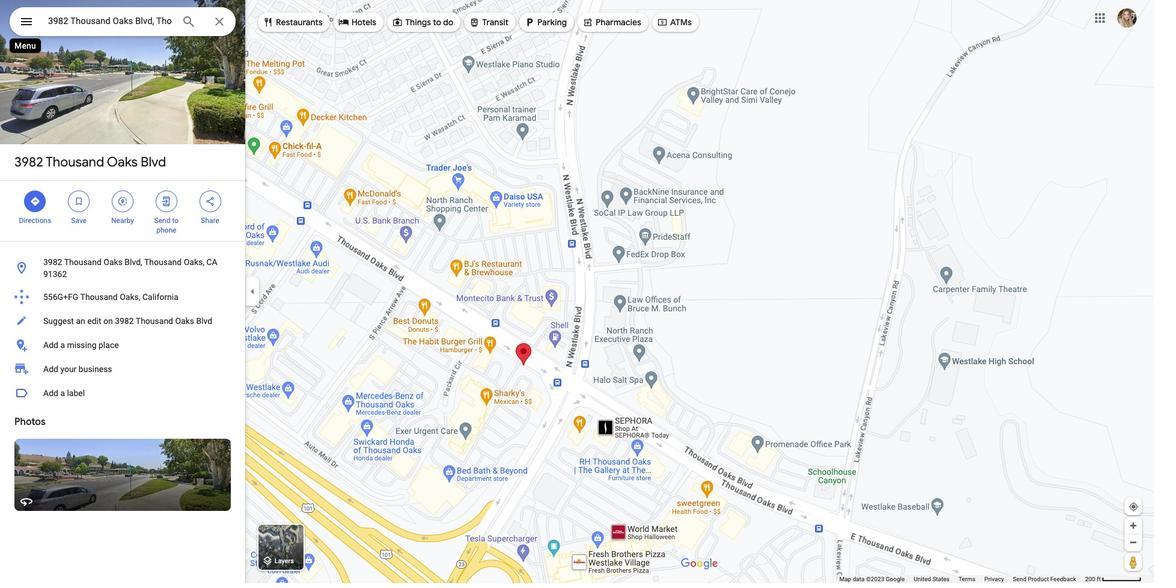 Task type: vqa. For each thing, say whether or not it's contained in the screenshot.


Task type: describe. For each thing, give the bounding box(es) containing it.
missing
[[67, 340, 97, 350]]

 parking
[[524, 16, 567, 29]]

3982 for 3982 thousand oaks blvd, thousand oaks, ca 91362
[[43, 257, 62, 267]]

map data ©2023 google
[[839, 576, 905, 582]]

 restaurants
[[263, 16, 323, 29]]


[[392, 16, 403, 29]]

add a missing place
[[43, 340, 119, 350]]

feedback
[[1050, 576, 1076, 582]]

business
[[79, 364, 112, 374]]

thousand down california
[[136, 316, 173, 326]]

show street view coverage image
[[1125, 553, 1142, 571]]


[[338, 16, 349, 29]]

layers
[[275, 557, 294, 565]]

add your business link
[[0, 357, 245, 381]]

states
[[933, 576, 950, 582]]

3982 thousand oaks blvd
[[14, 154, 166, 171]]

united states button
[[914, 575, 950, 583]]

add for add a label
[[43, 388, 58, 398]]


[[117, 195, 128, 208]]

atms
[[670, 17, 692, 28]]

actions for 3982 thousand oaks blvd region
[[0, 181, 245, 241]]

google maps element
[[0, 0, 1154, 583]]


[[524, 16, 535, 29]]

 search field
[[10, 7, 236, 38]]

parking
[[537, 17, 567, 28]]

your
[[60, 364, 77, 374]]

2 vertical spatial oaks
[[175, 316, 194, 326]]

suggest an edit on 3982 thousand oaks blvd
[[43, 316, 212, 326]]

556g+fg thousand oaks, california button
[[0, 285, 245, 309]]

send for send to phone
[[154, 216, 170, 225]]

556g+fg thousand oaks, california
[[43, 292, 178, 302]]

to inside send to phone
[[172, 216, 179, 225]]

a for label
[[60, 388, 65, 398]]

a for missing
[[60, 340, 65, 350]]

united
[[914, 576, 931, 582]]

blvd,
[[125, 257, 142, 267]]

hotels
[[351, 17, 376, 28]]

oaks for blvd
[[107, 154, 138, 171]]

directions
[[19, 216, 51, 225]]

oaks for blvd,
[[104, 257, 123, 267]]

footer inside google maps element
[[839, 575, 1085, 583]]

3982 for 3982 thousand oaks blvd
[[14, 154, 43, 171]]

data
[[853, 576, 865, 582]]

91362
[[43, 269, 67, 279]]

send for send product feedback
[[1013, 576, 1026, 582]]


[[582, 16, 593, 29]]

add your business
[[43, 364, 112, 374]]

2 horizontal spatial 3982
[[115, 316, 134, 326]]

200 ft
[[1085, 576, 1101, 582]]

send to phone
[[154, 216, 179, 234]]

zoom out image
[[1129, 538, 1138, 547]]

suggest
[[43, 316, 74, 326]]

0 horizontal spatial blvd
[[141, 154, 166, 171]]

product
[[1028, 576, 1049, 582]]

add a label button
[[0, 381, 245, 405]]

restaurants
[[276, 17, 323, 28]]

none field inside 3982 thousand oaks blvd, thousand oaks, ca 91362 field
[[48, 14, 172, 28]]

3982 thousand oaks blvd, thousand oaks, ca 91362
[[43, 257, 217, 279]]

privacy
[[985, 576, 1004, 582]]

thousand right the blvd,
[[144, 257, 182, 267]]

on
[[103, 316, 113, 326]]

united states
[[914, 576, 950, 582]]



Task type: locate. For each thing, give the bounding box(es) containing it.
0 vertical spatial a
[[60, 340, 65, 350]]

a left missing
[[60, 340, 65, 350]]


[[30, 195, 41, 208]]

oaks, inside 3982 thousand oaks blvd, thousand oaks, ca 91362
[[184, 257, 204, 267]]

blvd down ca
[[196, 316, 212, 326]]


[[73, 195, 84, 208]]

footer containing map data ©2023 google
[[839, 575, 1085, 583]]

0 horizontal spatial oaks,
[[120, 292, 140, 302]]

google account: michelle dermenjian  
(michelle.dermenjian@adept.ai) image
[[1117, 8, 1137, 27]]

blvd up 
[[141, 154, 166, 171]]

0 vertical spatial add
[[43, 340, 58, 350]]

3982 thousand oaks blvd, thousand oaks, ca 91362 button
[[0, 251, 245, 285]]

send product feedback button
[[1013, 575, 1076, 583]]

1 vertical spatial a
[[60, 388, 65, 398]]

3982 up 91362
[[43, 257, 62, 267]]

save
[[71, 216, 87, 225]]

2 add from the top
[[43, 364, 58, 374]]

nearby
[[111, 216, 134, 225]]

oaks left the blvd,
[[104, 257, 123, 267]]

collapse side panel image
[[246, 285, 259, 298]]


[[469, 16, 480, 29]]

show your location image
[[1128, 501, 1139, 512]]

add for add your business
[[43, 364, 58, 374]]

place
[[99, 340, 119, 350]]

suggest an edit on 3982 thousand oaks blvd button
[[0, 309, 245, 333]]

footer
[[839, 575, 1085, 583]]

transit
[[482, 17, 509, 28]]

 pharmacies
[[582, 16, 641, 29]]

1 horizontal spatial blvd
[[196, 316, 212, 326]]

oaks, left ca
[[184, 257, 204, 267]]

terms button
[[959, 575, 976, 583]]

 transit
[[469, 16, 509, 29]]

 atms
[[657, 16, 692, 29]]

556g+fg
[[43, 292, 78, 302]]

add left your
[[43, 364, 58, 374]]

things
[[405, 17, 431, 28]]

1 horizontal spatial send
[[1013, 576, 1026, 582]]

1 horizontal spatial to
[[433, 17, 441, 28]]

2 a from the top
[[60, 388, 65, 398]]

oaks,
[[184, 257, 204, 267], [120, 292, 140, 302]]

add inside add a label button
[[43, 388, 58, 398]]

1 a from the top
[[60, 340, 65, 350]]

0 vertical spatial to
[[433, 17, 441, 28]]

©2023
[[866, 576, 884, 582]]


[[19, 13, 34, 30]]


[[657, 16, 668, 29]]

an
[[76, 316, 85, 326]]

thousand for 3982 thousand oaks blvd
[[46, 154, 104, 171]]

a inside button
[[60, 388, 65, 398]]

add inside the add a missing place button
[[43, 340, 58, 350]]

1 vertical spatial oaks,
[[120, 292, 140, 302]]

zoom in image
[[1129, 521, 1138, 530]]

1 horizontal spatial oaks,
[[184, 257, 204, 267]]

oaks, up suggest an edit on 3982 thousand oaks blvd at the bottom of page
[[120, 292, 140, 302]]

phone
[[156, 226, 176, 234]]

add a missing place button
[[0, 333, 245, 357]]

 button
[[10, 7, 43, 38]]

None field
[[48, 14, 172, 28]]

1 vertical spatial oaks
[[104, 257, 123, 267]]

3982
[[14, 154, 43, 171], [43, 257, 62, 267], [115, 316, 134, 326]]

add left label
[[43, 388, 58, 398]]

photos
[[14, 416, 46, 428]]

send inside send product feedback 'button'
[[1013, 576, 1026, 582]]

oaks, inside 556g+fg thousand oaks, california button
[[120, 292, 140, 302]]

thousand up ""
[[46, 154, 104, 171]]

oaks
[[107, 154, 138, 171], [104, 257, 123, 267], [175, 316, 194, 326]]

a left label
[[60, 388, 65, 398]]

edit
[[87, 316, 101, 326]]

0 horizontal spatial 3982
[[14, 154, 43, 171]]

share
[[201, 216, 219, 225]]

1 vertical spatial send
[[1013, 576, 1026, 582]]

0 horizontal spatial to
[[172, 216, 179, 225]]

1 add from the top
[[43, 340, 58, 350]]

to inside  things to do
[[433, 17, 441, 28]]

send
[[154, 216, 170, 225], [1013, 576, 1026, 582]]

send left product
[[1013, 576, 1026, 582]]


[[263, 16, 274, 29]]

oaks down california
[[175, 316, 194, 326]]

0 vertical spatial 3982
[[14, 154, 43, 171]]

0 vertical spatial oaks,
[[184, 257, 204, 267]]

1 vertical spatial 3982
[[43, 257, 62, 267]]

oaks inside 3982 thousand oaks blvd, thousand oaks, ca 91362
[[104, 257, 123, 267]]

send inside send to phone
[[154, 216, 170, 225]]

thousand up edit
[[80, 292, 118, 302]]

blvd inside suggest an edit on 3982 thousand oaks blvd button
[[196, 316, 212, 326]]

add for add a missing place
[[43, 340, 58, 350]]

0 horizontal spatial send
[[154, 216, 170, 225]]

to up phone
[[172, 216, 179, 225]]


[[205, 195, 216, 208]]

 things to do
[[392, 16, 453, 29]]

thousand for 3982 thousand oaks blvd, thousand oaks, ca 91362
[[64, 257, 102, 267]]

200 ft button
[[1085, 576, 1142, 582]]

3982 Thousand Oaks Blvd, Thousand Oaks, CA 91362 field
[[10, 7, 236, 36]]

thousand for 556g+fg thousand oaks, california
[[80, 292, 118, 302]]

do
[[443, 17, 453, 28]]

ca
[[206, 257, 217, 267]]

send product feedback
[[1013, 576, 1076, 582]]

to
[[433, 17, 441, 28], [172, 216, 179, 225]]


[[161, 195, 172, 208]]

200
[[1085, 576, 1095, 582]]

pharmacies
[[596, 17, 641, 28]]

3982 thousand oaks blvd main content
[[0, 0, 245, 583]]

a
[[60, 340, 65, 350], [60, 388, 65, 398]]

3982 right on
[[115, 316, 134, 326]]

terms
[[959, 576, 976, 582]]

to left do at the left of the page
[[433, 17, 441, 28]]

3 add from the top
[[43, 388, 58, 398]]

google
[[886, 576, 905, 582]]

california
[[142, 292, 178, 302]]

0 vertical spatial blvd
[[141, 154, 166, 171]]

3982 inside 3982 thousand oaks blvd, thousand oaks, ca 91362
[[43, 257, 62, 267]]

1 vertical spatial to
[[172, 216, 179, 225]]

blvd
[[141, 154, 166, 171], [196, 316, 212, 326]]

a inside button
[[60, 340, 65, 350]]

1 vertical spatial blvd
[[196, 316, 212, 326]]

2 vertical spatial add
[[43, 388, 58, 398]]

privacy button
[[985, 575, 1004, 583]]

 hotels
[[338, 16, 376, 29]]

2 vertical spatial 3982
[[115, 316, 134, 326]]

1 vertical spatial add
[[43, 364, 58, 374]]

add a label
[[43, 388, 85, 398]]

1 horizontal spatial 3982
[[43, 257, 62, 267]]

map
[[839, 576, 851, 582]]

oaks up 
[[107, 154, 138, 171]]

label
[[67, 388, 85, 398]]

send up phone
[[154, 216, 170, 225]]

thousand up 91362
[[64, 257, 102, 267]]

add down 'suggest'
[[43, 340, 58, 350]]

0 vertical spatial send
[[154, 216, 170, 225]]

3982 up 
[[14, 154, 43, 171]]

ft
[[1097, 576, 1101, 582]]

0 vertical spatial oaks
[[107, 154, 138, 171]]

add
[[43, 340, 58, 350], [43, 364, 58, 374], [43, 388, 58, 398]]

add inside add your business link
[[43, 364, 58, 374]]

thousand
[[46, 154, 104, 171], [64, 257, 102, 267], [144, 257, 182, 267], [80, 292, 118, 302], [136, 316, 173, 326]]



